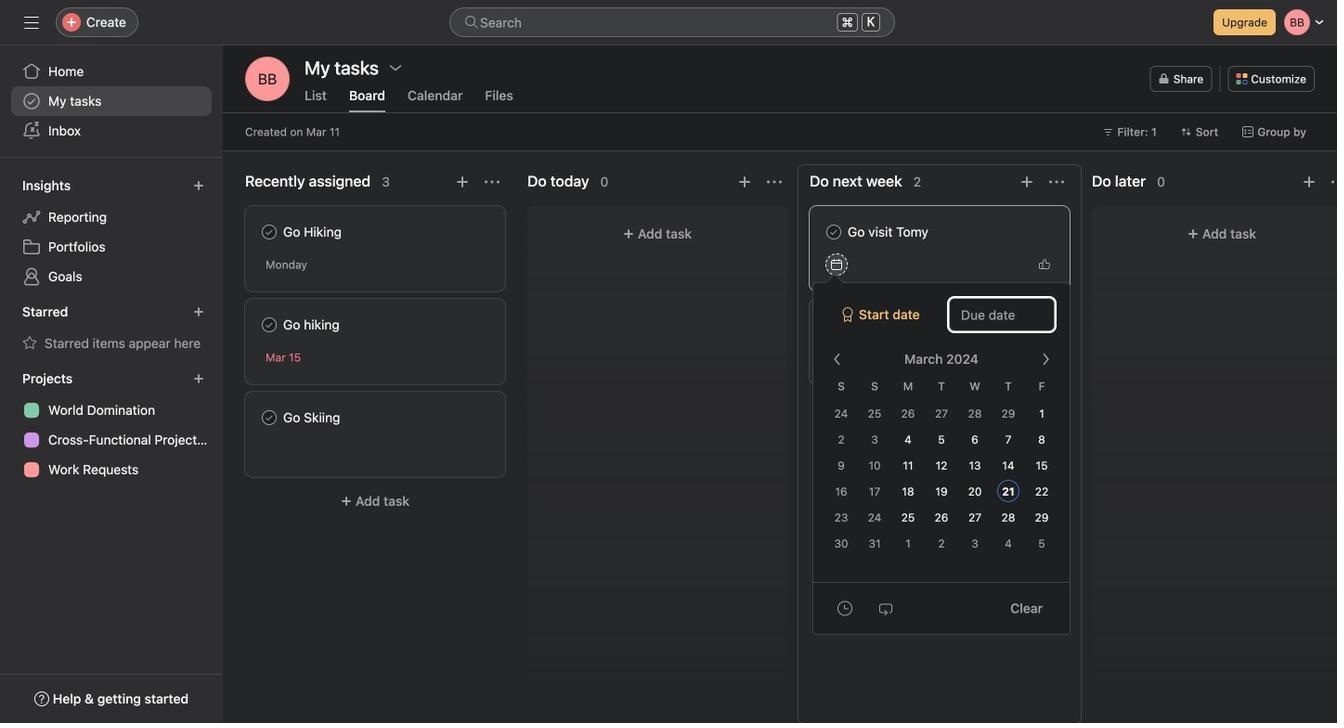 Task type: locate. For each thing, give the bounding box(es) containing it.
0 horizontal spatial mark complete checkbox
[[258, 221, 280, 243]]

add time image
[[838, 601, 853, 616]]

1 add task image from the left
[[455, 175, 470, 189]]

mark complete image
[[823, 221, 845, 243], [258, 314, 280, 336]]

0 horizontal spatial add task image
[[737, 175, 752, 189]]

projects element
[[0, 362, 223, 488]]

2 add task image from the left
[[1020, 175, 1035, 189]]

0 likes. click to like this task image
[[1039, 259, 1050, 270]]

1 vertical spatial mark complete checkbox
[[823, 314, 845, 336]]

Mark complete checkbox
[[823, 221, 845, 243], [258, 314, 280, 336], [258, 407, 280, 429]]

add items to starred image
[[193, 306, 204, 318]]

add task image
[[737, 175, 752, 189], [1302, 175, 1317, 189]]

mark complete image
[[258, 221, 280, 243], [823, 314, 845, 336], [258, 407, 280, 429]]

1 more section actions image from the left
[[767, 175, 782, 189]]

2 more section actions image from the left
[[1049, 175, 1064, 189]]

more section actions image
[[767, 175, 782, 189], [1049, 175, 1064, 189]]

1 more section actions image from the left
[[485, 175, 500, 189]]

mark complete image for mark complete option to the top
[[823, 221, 845, 243]]

Mark complete checkbox
[[258, 221, 280, 243], [823, 314, 845, 336]]

2 vertical spatial mark complete checkbox
[[258, 407, 280, 429]]

1 horizontal spatial add task image
[[1020, 175, 1035, 189]]

add task image
[[455, 175, 470, 189], [1020, 175, 1035, 189]]

next month image
[[1038, 352, 1053, 367]]

0 vertical spatial mark complete image
[[823, 221, 845, 243]]

0 horizontal spatial more section actions image
[[767, 175, 782, 189]]

0 horizontal spatial more section actions image
[[485, 175, 500, 189]]

0 horizontal spatial add task image
[[455, 175, 470, 189]]

2 add task image from the left
[[1302, 175, 1317, 189]]

global element
[[0, 46, 223, 157]]

new insights image
[[193, 180, 204, 191]]

view profile settings image
[[245, 57, 290, 101]]

1 horizontal spatial more section actions image
[[1049, 175, 1064, 189]]

0 horizontal spatial mark complete image
[[258, 314, 280, 336]]

1 horizontal spatial add task image
[[1302, 175, 1317, 189]]

1 horizontal spatial mark complete checkbox
[[823, 314, 845, 336]]

None field
[[449, 7, 895, 37]]

new project or portfolio image
[[193, 373, 204, 384]]

2 more section actions image from the left
[[1332, 175, 1337, 189]]

insights element
[[0, 169, 223, 295]]

hide sidebar image
[[24, 15, 39, 30]]

more section actions image for top mark complete checkbox add task image
[[485, 175, 500, 189]]

1 vertical spatial mark complete image
[[258, 314, 280, 336]]

1 horizontal spatial mark complete image
[[823, 221, 845, 243]]

more section actions image
[[485, 175, 500, 189], [1332, 175, 1337, 189]]

1 horizontal spatial more section actions image
[[1332, 175, 1337, 189]]



Task type: vqa. For each thing, say whether or not it's contained in the screenshot.
Teams element
no



Task type: describe. For each thing, give the bounding box(es) containing it.
previous month image
[[830, 352, 845, 367]]

add task image for mark complete option to the top
[[1020, 175, 1035, 189]]

1 vertical spatial mark complete image
[[823, 314, 845, 336]]

2 vertical spatial mark complete image
[[258, 407, 280, 429]]

more section actions image for add task image corresponding to mark complete option to the top
[[1049, 175, 1064, 189]]

0 vertical spatial mark complete checkbox
[[258, 221, 280, 243]]

0 vertical spatial mark complete checkbox
[[823, 221, 845, 243]]

Due date text field
[[949, 298, 1055, 332]]

add task image for top mark complete checkbox
[[455, 175, 470, 189]]

Search tasks, projects, and more text field
[[449, 7, 895, 37]]

show options image
[[388, 60, 403, 75]]

0 vertical spatial mark complete image
[[258, 221, 280, 243]]

1 add task image from the left
[[737, 175, 752, 189]]

mark complete image for mark complete option to the middle
[[258, 314, 280, 336]]

starred element
[[0, 295, 223, 362]]

more section actions image for second add task icon from right
[[767, 175, 782, 189]]

set to repeat image
[[879, 601, 893, 616]]

more section actions image for 1st add task icon from right
[[1332, 175, 1337, 189]]

1 vertical spatial mark complete checkbox
[[258, 314, 280, 336]]



